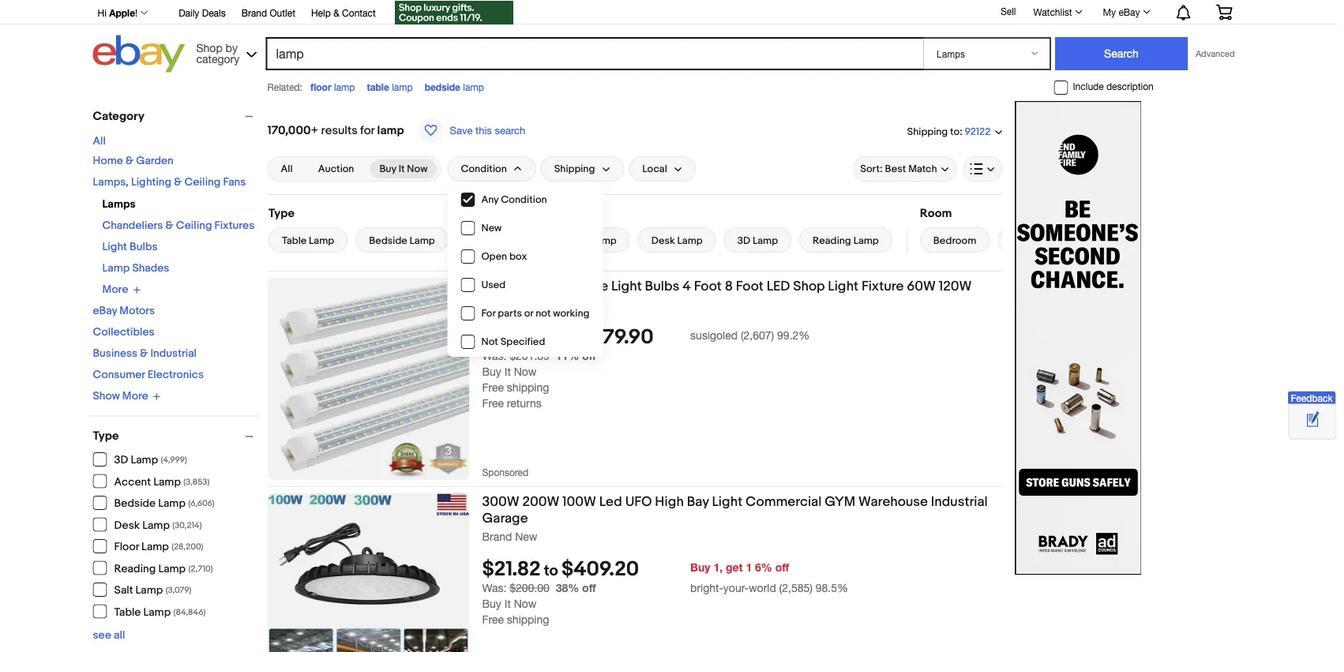 Task type: locate. For each thing, give the bounding box(es) containing it.
0 vertical spatial type
[[268, 206, 294, 220]]

3d
[[737, 235, 750, 247], [114, 454, 128, 467]]

lamp for desk lamp (30,214)
[[142, 519, 170, 532]]

lamp up t8 4ft 8ft led tube light bulbs 4 foot 8 foot led shop light fixture 60w 120w 'link'
[[752, 235, 778, 247]]

type
[[268, 206, 294, 220], [93, 429, 119, 443]]

all inside main content
[[281, 163, 293, 175]]

buy down not
[[482, 365, 501, 378]]

to left 92122
[[950, 125, 960, 138]]

1 vertical spatial bedside
[[114, 497, 156, 511]]

bedside
[[425, 81, 460, 92]]

lamps chandeliers & ceiling fixtures light bulbs lamp shades
[[102, 198, 255, 275]]

ceiling left fixtures in the top left of the page
[[176, 219, 212, 233]]

1 horizontal spatial reading
[[812, 235, 851, 247]]

1 horizontal spatial all
[[281, 163, 293, 175]]

2 vertical spatial new
[[515, 530, 537, 543]]

shipping for shipping
[[554, 163, 595, 175]]

0 vertical spatial bedside
[[369, 235, 407, 247]]

any
[[481, 194, 499, 206]]

lamp up fixture
[[853, 235, 878, 247]]

brand inside t8 4ft 8ft led tube light bulbs 4 foot 8 foot led shop light fixture 60w 120w brand new
[[482, 298, 512, 311]]

& inside 'account' navigation
[[333, 7, 339, 18]]

3d inside 'link'
[[737, 235, 750, 247]]

1 vertical spatial industrial
[[931, 494, 988, 510]]

lamp down salt lamp (3,079) at the bottom left
[[143, 606, 171, 619]]

business & industrial link
[[93, 347, 197, 361]]

free down not
[[482, 381, 504, 394]]

it
[[399, 163, 405, 175], [505, 365, 511, 378], [505, 597, 511, 610]]

2 vertical spatial it
[[505, 597, 511, 610]]

light right bay
[[712, 494, 743, 510]]

0 vertical spatial floor
[[469, 235, 492, 247]]

contact
[[342, 7, 376, 18]]

!
[[135, 7, 138, 18]]

light down chandeliers
[[102, 241, 127, 254]]

lamp for floor lamp
[[334, 81, 355, 92]]

led right 8 on the top right
[[767, 278, 790, 295]]

buy down $21.82
[[482, 597, 501, 610]]

120w
[[939, 278, 972, 295]]

desk for desk lamp (30,214)
[[114, 519, 140, 532]]

lamp down auction
[[308, 235, 334, 247]]

shipping left :
[[907, 125, 948, 138]]

lamp up more button
[[102, 262, 130, 275]]

lamp
[[334, 81, 355, 92], [392, 81, 413, 92], [463, 81, 484, 92], [377, 123, 404, 137]]

free down $21.82
[[482, 613, 504, 626]]

table inside main content
[[282, 235, 306, 247]]

3d for 3d lamp
[[737, 235, 750, 247]]

lamp for reading lamp (2,710)
[[158, 562, 186, 576]]

0 vertical spatial shipping
[[507, 381, 549, 394]]

new link
[[448, 214, 602, 242]]

shipping for shipping to : 92122
[[907, 125, 948, 138]]

0 vertical spatial new
[[481, 222, 502, 234]]

0 vertical spatial desk
[[651, 235, 675, 247]]

0 vertical spatial reading
[[812, 235, 851, 247]]

get the coupon image
[[395, 1, 513, 24]]

reading right 3d lamp
[[812, 235, 851, 247]]

bedside down buy it now selected text box
[[369, 235, 407, 247]]

lamp for desk lamp
[[677, 235, 702, 247]]

0 horizontal spatial shipping
[[554, 163, 595, 175]]

ebay right my
[[1119, 6, 1140, 17]]

ceiling
[[184, 176, 221, 189], [176, 219, 212, 233]]

shop inside t8 4ft 8ft led tube light bulbs 4 foot 8 foot led shop light fixture 60w 120w brand new
[[793, 278, 825, 295]]

was: down not
[[482, 349, 507, 362]]

0 vertical spatial off
[[582, 349, 596, 362]]

brand outlet link
[[241, 5, 295, 22]]

desk up floor lamp (28,200)
[[114, 519, 140, 532]]

lamp for table lamp
[[308, 235, 334, 247]]

desk down local dropdown button
[[651, 235, 675, 247]]

0 horizontal spatial bedside
[[114, 497, 156, 511]]

1 vertical spatial more
[[122, 390, 148, 403]]

shipping up any condition link
[[554, 163, 595, 175]]

table lamp
[[282, 235, 334, 247]]

home
[[93, 154, 123, 168]]

condition button
[[447, 156, 536, 182]]

light
[[102, 241, 127, 254], [611, 278, 642, 295], [828, 278, 859, 295], [712, 494, 743, 510]]

0 horizontal spatial all link
[[93, 135, 106, 148]]

1 horizontal spatial floor
[[469, 235, 492, 247]]

gym
[[825, 494, 856, 510]]

1 horizontal spatial ebay
[[1119, 6, 1140, 17]]

type up table lamp link
[[268, 206, 294, 220]]

bedside lamp
[[369, 235, 435, 247]]

lamp for floor lamp
[[495, 235, 520, 247]]

fixtures
[[215, 219, 255, 233]]

desk
[[651, 235, 675, 247], [114, 519, 140, 532]]

ceiling for fans
[[184, 176, 221, 189]]

1 horizontal spatial foot
[[736, 278, 764, 295]]

light inside 'lamps chandeliers & ceiling fixtures light bulbs lamp shades'
[[102, 241, 127, 254]]

help
[[311, 7, 331, 18]]

1 horizontal spatial desk
[[651, 235, 675, 247]]

0 vertical spatial ebay
[[1119, 6, 1140, 17]]

account navigation
[[89, 0, 1244, 26]]

brand left outlet
[[241, 7, 267, 18]]

lamp up floor lamp (28,200)
[[142, 519, 170, 532]]

lamp up accent lamp (3,853)
[[131, 454, 158, 467]]

accent lamp link
[[541, 227, 630, 253]]

1 vertical spatial shipping
[[554, 163, 595, 175]]

lamp down accent lamp (3,853)
[[158, 497, 186, 511]]

my ebay
[[1103, 6, 1140, 17]]

now inside bright-your-world (2,585) 98.5% buy it now free shipping
[[514, 597, 537, 610]]

0 vertical spatial to
[[950, 125, 960, 138]]

accent down 3d lamp (4,999)
[[114, 475, 151, 489]]

lamp right floor
[[334, 81, 355, 92]]

bedside up 'desk lamp (30,214)'
[[114, 497, 156, 511]]

new
[[481, 222, 502, 234], [515, 298, 537, 311], [515, 530, 537, 543]]

brand inside 'link'
[[241, 7, 267, 18]]

92122
[[965, 126, 991, 138]]

main content
[[267, 101, 1082, 652]]

lamps,
[[93, 176, 129, 189]]

1 vertical spatial floor
[[114, 541, 139, 554]]

desk for desk lamp
[[651, 235, 675, 247]]

get
[[726, 561, 743, 574]]

lamp left floor lamp
[[409, 235, 435, 247]]

shop left by
[[196, 41, 222, 54]]

to inside $21.82 to $409.20
[[544, 562, 558, 581]]

was: inside "buy 1, get 1 6% off was: $200.00 38% off"
[[482, 581, 507, 594]]

1 vertical spatial type
[[93, 429, 119, 443]]

more down consumer electronics link
[[122, 390, 148, 403]]

170,000
[[267, 123, 311, 137]]

0 vertical spatial now
[[407, 163, 428, 175]]

4ft
[[501, 278, 523, 295]]

all link down 170,000
[[271, 160, 302, 179]]

0 horizontal spatial 3d
[[114, 454, 128, 467]]

None submit
[[1055, 37, 1188, 70]]

& right home at the top left of the page
[[126, 154, 134, 168]]

4
[[683, 278, 691, 295]]

lighting
[[131, 176, 171, 189]]

0 horizontal spatial shop
[[196, 41, 222, 54]]

bedside inside bedside lamp 'link'
[[369, 235, 407, 247]]

lamp down 'desk lamp (30,214)'
[[141, 541, 169, 554]]

your shopping cart image
[[1215, 4, 1233, 20]]

1 vertical spatial shipping
[[507, 613, 549, 626]]

see all
[[93, 629, 125, 642]]

1 vertical spatial all
[[281, 163, 293, 175]]

high
[[655, 494, 684, 510]]

buy inside the susigoled (2,607) 99.2% was: $201.89 11% off buy it now free shipping free returns
[[482, 365, 501, 378]]

0 vertical spatial industrial
[[150, 347, 197, 361]]

open box link
[[448, 242, 602, 271]]

off right 38%
[[582, 581, 596, 594]]

1 horizontal spatial industrial
[[931, 494, 988, 510]]

lamp up bedside lamp (6,606)
[[153, 475, 181, 489]]

& up consumer electronics link
[[140, 347, 148, 361]]

2 shipping from the top
[[507, 613, 549, 626]]

& inside ebay motors collectibles business & industrial consumer electronics
[[140, 347, 148, 361]]

lamp up tube
[[591, 235, 616, 247]]

0 vertical spatial table
[[282, 235, 306, 247]]

floor inside main content
[[469, 235, 492, 247]]

ufo
[[625, 494, 652, 510]]

0 vertical spatial was:
[[482, 349, 507, 362]]

1 vertical spatial bulbs
[[645, 278, 680, 295]]

lamp up (3,079) at left
[[158, 562, 186, 576]]

0 horizontal spatial ebay
[[93, 304, 117, 318]]

fans
[[223, 176, 246, 189]]

all
[[93, 135, 106, 148], [281, 163, 293, 175]]

1 horizontal spatial type
[[268, 206, 294, 220]]

local button
[[629, 156, 696, 182]]

99.2%
[[777, 329, 810, 342]]

0 vertical spatial shipping
[[907, 125, 948, 138]]

2 vertical spatial free
[[482, 613, 504, 626]]

1 horizontal spatial led
[[767, 278, 790, 295]]

2 free from the top
[[482, 397, 504, 410]]

it down $200.00
[[505, 597, 511, 610]]

condition up any
[[461, 163, 507, 175]]

new inside "300w 200w 100w led ufo high bay light commercial gym warehouse industrial garage brand new"
[[515, 530, 537, 543]]

0 vertical spatial it
[[399, 163, 405, 175]]

more
[[102, 283, 128, 297], [122, 390, 148, 403]]

bulbs left "4"
[[645, 278, 680, 295]]

all link up home at the top left of the page
[[93, 135, 106, 148]]

industrial up electronics
[[150, 347, 197, 361]]

0 vertical spatial brand
[[241, 7, 267, 18]]

1 vertical spatial all link
[[271, 160, 302, 179]]

save this search button
[[414, 117, 530, 144]]

bright-
[[690, 581, 723, 594]]

buy right auction link
[[379, 163, 396, 175]]

by
[[226, 41, 238, 54]]

shipping inside shipping dropdown button
[[554, 163, 595, 175]]

accent up tube
[[555, 235, 589, 247]]

help & contact link
[[311, 5, 376, 22]]

bulbs for 4
[[645, 278, 680, 295]]

accent for accent lamp (3,853)
[[114, 475, 151, 489]]

fixture
[[862, 278, 904, 295]]

1 was: from the top
[[482, 349, 507, 362]]

floor lamp
[[310, 81, 355, 92]]

reading inside 'link'
[[812, 235, 851, 247]]

1 shipping from the top
[[507, 381, 549, 394]]

& inside 'lamps chandeliers & ceiling fixtures light bulbs lamp shades'
[[165, 219, 173, 233]]

& right the help
[[333, 7, 339, 18]]

0 vertical spatial 3d
[[737, 235, 750, 247]]

lamp for accent lamp (3,853)
[[153, 475, 181, 489]]

sort: best match
[[860, 163, 937, 175]]

shipping up returns
[[507, 381, 549, 394]]

lamp
[[308, 235, 334, 247], [409, 235, 435, 247], [495, 235, 520, 247], [591, 235, 616, 247], [677, 235, 702, 247], [752, 235, 778, 247], [853, 235, 878, 247], [102, 262, 130, 275], [131, 454, 158, 467], [153, 475, 181, 489], [158, 497, 186, 511], [142, 519, 170, 532], [141, 541, 169, 554], [158, 562, 186, 576], [136, 584, 163, 598], [143, 606, 171, 619]]

it down "$201.89"
[[505, 365, 511, 378]]

open box
[[481, 251, 527, 263]]

lamp up the open box
[[495, 235, 520, 247]]

industrial right warehouse at the bottom right of the page
[[931, 494, 988, 510]]

bulbs inside t8 4ft 8ft led tube light bulbs 4 foot 8 foot led shop light fixture 60w 120w brand new
[[645, 278, 680, 295]]

0 horizontal spatial table
[[114, 606, 141, 619]]

susigoled (2,607) 99.2% was: $201.89 11% off buy it now free shipping free returns
[[482, 329, 810, 410]]

or
[[524, 307, 533, 320]]

3 free from the top
[[482, 613, 504, 626]]

bedroom link
[[920, 227, 990, 253]]

floor down 'desk lamp (30,214)'
[[114, 541, 139, 554]]

buy 1, get 1 6% off was: $200.00 38% off
[[482, 561, 789, 594]]

to
[[950, 125, 960, 138], [544, 562, 558, 581]]

0 horizontal spatial foot
[[694, 278, 722, 295]]

lamp up "4"
[[677, 235, 702, 247]]

save this search
[[450, 124, 525, 136]]

2 foot from the left
[[736, 278, 764, 295]]

brand down t8
[[482, 298, 512, 311]]

1 vertical spatial now
[[514, 365, 537, 378]]

shipping inside the susigoled (2,607) 99.2% was: $201.89 11% off buy it now free shipping free returns
[[507, 381, 549, 394]]

bedside for bedside lamp
[[369, 235, 407, 247]]

more up ebay motors link
[[102, 283, 128, 297]]

lamp up table lamp (84,846)
[[136, 584, 163, 598]]

1 free from the top
[[482, 381, 504, 394]]

3d up accent lamp (3,853)
[[114, 454, 128, 467]]

desk lamp (30,214)
[[114, 519, 202, 532]]

0 horizontal spatial industrial
[[150, 347, 197, 361]]

ebay down more button
[[93, 304, 117, 318]]

2 vertical spatial brand
[[482, 530, 512, 543]]

0 vertical spatial condition
[[461, 163, 507, 175]]

1 vertical spatial table
[[114, 606, 141, 619]]

0 horizontal spatial desk
[[114, 519, 140, 532]]

it right auction link
[[399, 163, 405, 175]]

lamp right for
[[377, 123, 404, 137]]

type down show
[[93, 429, 119, 443]]

ceiling inside 'lamps chandeliers & ceiling fixtures light bulbs lamp shades'
[[176, 219, 212, 233]]

1 vertical spatial free
[[482, 397, 504, 410]]

lamp for floor lamp (28,200)
[[141, 541, 169, 554]]

was: left $200.00
[[482, 581, 507, 594]]

1 vertical spatial brand
[[482, 298, 512, 311]]

table
[[282, 235, 306, 247], [114, 606, 141, 619]]

0 horizontal spatial type
[[93, 429, 119, 443]]

shop inside shop by category
[[196, 41, 222, 54]]

0 vertical spatial accent
[[555, 235, 589, 247]]

none submit inside shop by category banner
[[1055, 37, 1188, 70]]

0 vertical spatial shop
[[196, 41, 222, 54]]

condition
[[461, 163, 507, 175], [501, 194, 547, 206]]

1 vertical spatial desk
[[114, 519, 140, 532]]

1 horizontal spatial shipping
[[907, 125, 948, 138]]

0 horizontal spatial to
[[544, 562, 558, 581]]

1 vertical spatial to
[[544, 562, 558, 581]]

2 was: from the top
[[482, 581, 507, 594]]

1 vertical spatial 3d
[[114, 454, 128, 467]]

1 vertical spatial reading
[[114, 562, 156, 576]]

shop up 99.2%
[[793, 278, 825, 295]]

bulbs inside 'lamps chandeliers & ceiling fixtures light bulbs lamp shades'
[[130, 241, 158, 254]]

shipping inside shipping to : 92122
[[907, 125, 948, 138]]

desk inside main content
[[651, 235, 675, 247]]

show
[[93, 390, 120, 403]]

lamp for accent lamp
[[591, 235, 616, 247]]

ceiling left fans
[[184, 176, 221, 189]]

used link
[[448, 271, 602, 299]]

brand down garage
[[482, 530, 512, 543]]

led right 8ft
[[551, 278, 575, 295]]

lamp right table
[[392, 81, 413, 92]]

(28,200)
[[172, 542, 203, 552]]

to inside shipping to : 92122
[[950, 125, 960, 138]]

all up home at the top left of the page
[[93, 135, 106, 148]]

to up 38%
[[544, 562, 558, 581]]

buy left 1,
[[690, 561, 710, 574]]

2 vertical spatial off
[[582, 581, 596, 594]]

table for table lamp (84,846)
[[114, 606, 141, 619]]

save
[[450, 124, 473, 136]]

2 vertical spatial now
[[514, 597, 537, 610]]

for
[[481, 307, 496, 320]]

accent inside main content
[[555, 235, 589, 247]]

floor up open
[[469, 235, 492, 247]]

bulbs up shades
[[130, 241, 158, 254]]

home & garden
[[93, 154, 174, 168]]

reading lamp link
[[799, 227, 892, 253]]

foot left 8 on the top right
[[694, 278, 722, 295]]

lamp for bedside lamp (6,606)
[[158, 497, 186, 511]]

lamp right bedside
[[463, 81, 484, 92]]

1 vertical spatial accent
[[114, 475, 151, 489]]

motors
[[119, 304, 155, 318]]

1 horizontal spatial bulbs
[[645, 278, 680, 295]]

1 vertical spatial it
[[505, 365, 511, 378]]

consumer
[[93, 368, 145, 382]]

off right the 11%
[[582, 349, 596, 362]]

Buy It Now selected text field
[[379, 162, 428, 176]]

1 vertical spatial new
[[515, 298, 537, 311]]

0 horizontal spatial bulbs
[[130, 241, 158, 254]]

ebay
[[1119, 6, 1140, 17], [93, 304, 117, 318]]

0 horizontal spatial accent
[[114, 475, 151, 489]]

1 vertical spatial shop
[[793, 278, 825, 295]]

all down 170,000
[[281, 163, 293, 175]]

1 horizontal spatial shop
[[793, 278, 825, 295]]

3d up t8 4ft 8ft led tube light bulbs 4 foot 8 foot led shop light fixture 60w 120w 'link'
[[737, 235, 750, 247]]

0 vertical spatial free
[[482, 381, 504, 394]]

0 horizontal spatial led
[[551, 278, 575, 295]]

lamp for reading lamp
[[853, 235, 878, 247]]

0 horizontal spatial floor
[[114, 541, 139, 554]]

lamp inside 'link'
[[409, 235, 435, 247]]

condition up the new link
[[501, 194, 547, 206]]

1 horizontal spatial bedside
[[369, 235, 407, 247]]

0 vertical spatial all
[[93, 135, 106, 148]]

free left returns
[[482, 397, 504, 410]]

3d lamp link
[[724, 227, 791, 253]]

business
[[93, 347, 138, 361]]

0 vertical spatial ceiling
[[184, 176, 221, 189]]

1 horizontal spatial to
[[950, 125, 960, 138]]

1 vertical spatial ceiling
[[176, 219, 212, 233]]

free inside bright-your-world (2,585) 98.5% buy it now free shipping
[[482, 613, 504, 626]]

reading
[[812, 235, 851, 247], [114, 562, 156, 576]]

buy inside text box
[[379, 163, 396, 175]]

buy inside "buy 1, get 1 6% off was: $200.00 38% off"
[[690, 561, 710, 574]]

brand outlet
[[241, 7, 295, 18]]

shipping down $200.00
[[507, 613, 549, 626]]

bulbs for lamp
[[130, 241, 158, 254]]

reading up salt
[[114, 562, 156, 576]]

1 vertical spatial ebay
[[93, 304, 117, 318]]

1 vertical spatial was:
[[482, 581, 507, 594]]

type inside main content
[[268, 206, 294, 220]]

ebay inside ebay motors collectibles business & industrial consumer electronics
[[93, 304, 117, 318]]

off right 6%
[[775, 561, 789, 574]]

1 horizontal spatial table
[[282, 235, 306, 247]]

sell
[[1001, 6, 1016, 17]]

to for $21.82
[[544, 562, 558, 581]]

1 horizontal spatial accent
[[555, 235, 589, 247]]

1 horizontal spatial 3d
[[737, 235, 750, 247]]

include
[[1073, 81, 1104, 92]]

0 horizontal spatial reading
[[114, 562, 156, 576]]

0 vertical spatial bulbs
[[130, 241, 158, 254]]

lamp for salt lamp (3,079)
[[136, 584, 163, 598]]

foot right 8 on the top right
[[736, 278, 764, 295]]

& right chandeliers
[[165, 219, 173, 233]]

lamp for 3d lamp
[[752, 235, 778, 247]]



Task type: vqa. For each thing, say whether or not it's contained in the screenshot.
the bottommost Industrial
yes



Task type: describe. For each thing, give the bounding box(es) containing it.
box
[[509, 251, 527, 263]]

electronics
[[147, 368, 204, 382]]

my ebay link
[[1094, 2, 1157, 21]]

1 vertical spatial off
[[775, 561, 789, 574]]

1 horizontal spatial all link
[[271, 160, 302, 179]]

lamp for bedside lamp
[[463, 81, 484, 92]]

to for shipping to
[[950, 125, 960, 138]]

new inside t8 4ft 8ft led tube light bulbs 4 foot 8 foot led shop light fixture 60w 120w brand new
[[515, 298, 537, 311]]

floor
[[310, 81, 331, 92]]

collectibles
[[93, 326, 155, 339]]

(3,079)
[[166, 586, 191, 596]]

1 foot from the left
[[694, 278, 722, 295]]

300w 200w 100w led ufo high bay light commercial gym warehouse industrial garage image
[[267, 494, 470, 652]]

:
[[960, 125, 963, 138]]

bedside lamp
[[425, 81, 484, 92]]

ebay inside 'account' navigation
[[1119, 6, 1140, 17]]

t8 4ft 8ft led tube light bulbs 4 foot 8 foot led shop light fixture 60w 120w image
[[267, 278, 470, 480]]

it inside bright-your-world (2,585) 98.5% buy it now free shipping
[[505, 597, 511, 610]]

listing options selector. list view selected. image
[[970, 163, 996, 175]]

ceiling for fixtures
[[176, 219, 212, 233]]

floor for floor lamp
[[469, 235, 492, 247]]

lamp for table lamp
[[392, 81, 413, 92]]

300w
[[482, 494, 519, 510]]

buy inside bright-your-world (2,585) 98.5% buy it now free shipping
[[482, 597, 501, 610]]

bedroom
[[933, 235, 976, 247]]

show more
[[93, 390, 148, 403]]

11%
[[556, 349, 579, 362]]

light right tube
[[611, 278, 642, 295]]

shop by category banner
[[89, 0, 1244, 77]]

2 led from the left
[[767, 278, 790, 295]]

used
[[481, 279, 506, 291]]

auction
[[318, 163, 354, 175]]

floor lamp link
[[456, 227, 533, 253]]

3d lamp
[[737, 235, 778, 247]]

shipping inside bright-your-world (2,585) 98.5% buy it now free shipping
[[507, 613, 549, 626]]

reading for reading lamp
[[812, 235, 851, 247]]

light inside "300w 200w 100w led ufo high bay light commercial gym warehouse industrial garage brand new"
[[712, 494, 743, 510]]

accent for accent lamp
[[555, 235, 589, 247]]

description
[[1107, 81, 1154, 92]]

lamp for 3d lamp (4,999)
[[131, 454, 158, 467]]

shipping to : 92122
[[907, 125, 991, 138]]

not specified link
[[448, 328, 602, 356]]

& right lighting
[[174, 176, 182, 189]]

0 vertical spatial all link
[[93, 135, 106, 148]]

table for table lamp
[[282, 235, 306, 247]]

accent lamp (3,853)
[[114, 475, 209, 489]]

t8 4ft 8ft led tube light bulbs 4 foot 8 foot led shop light fixture 60w 120w heading
[[482, 278, 972, 295]]

category button
[[93, 109, 260, 123]]

t8
[[482, 278, 498, 295]]

garden
[[136, 154, 174, 168]]

it inside the susigoled (2,607) 99.2% was: $201.89 11% off buy it now free shipping free returns
[[505, 365, 511, 378]]

not specified
[[481, 336, 545, 348]]

table lamp (84,846)
[[114, 606, 206, 619]]

3d lamp (4,999)
[[114, 454, 187, 467]]

(2,710)
[[188, 564, 213, 574]]

specified
[[500, 336, 545, 348]]

shop by category
[[196, 41, 239, 65]]

shades
[[132, 262, 169, 275]]

off inside the susigoled (2,607) 99.2% was: $201.89 11% off buy it now free shipping free returns
[[582, 349, 596, 362]]

it inside text box
[[399, 163, 405, 175]]

any condition
[[481, 194, 547, 206]]

parts
[[498, 307, 522, 320]]

daily deals
[[179, 7, 226, 18]]

garage
[[482, 510, 528, 527]]

reading for reading lamp (2,710)
[[114, 562, 156, 576]]

1 vertical spatial condition
[[501, 194, 547, 206]]

now inside text box
[[407, 163, 428, 175]]

1 led from the left
[[551, 278, 575, 295]]

bedside lamp (6,606)
[[114, 497, 215, 511]]

show more button
[[93, 390, 161, 403]]

was: inside the susigoled (2,607) 99.2% was: $201.89 11% off buy it now free shipping free returns
[[482, 349, 507, 362]]

returns
[[507, 397, 542, 410]]

hi
[[98, 7, 106, 18]]

industrial inside "300w 200w 100w led ufo high bay light commercial gym warehouse industrial garage brand new"
[[931, 494, 988, 510]]

1,
[[714, 561, 723, 574]]

main content containing $55.97
[[267, 101, 1082, 652]]

buy it now
[[379, 163, 428, 175]]

lamp shades link
[[102, 262, 169, 275]]

300w 200w 100w led ufo high bay light commercial gym warehouse industrial garage heading
[[482, 494, 988, 527]]

bedside lamp link
[[355, 227, 448, 253]]

+
[[311, 123, 318, 137]]

0 vertical spatial more
[[102, 283, 128, 297]]

table lamp link
[[268, 227, 347, 253]]

local
[[642, 163, 667, 175]]

advertisement region
[[1015, 101, 1142, 575]]

apple
[[109, 7, 135, 18]]

consumer electronics link
[[93, 368, 204, 382]]

hi apple !
[[98, 7, 138, 18]]

industrial inside ebay motors collectibles business & industrial consumer electronics
[[150, 347, 197, 361]]

chandeliers
[[102, 219, 163, 233]]

lamp inside 'lamps chandeliers & ceiling fixtures light bulbs lamp shades'
[[102, 262, 130, 275]]

now inside the susigoled (2,607) 99.2% was: $201.89 11% off buy it now free shipping free returns
[[514, 365, 537, 378]]

type button
[[93, 429, 260, 443]]

match
[[908, 163, 937, 175]]

lamps, lighting & ceiling fans
[[93, 176, 246, 189]]

brand inside "300w 200w 100w led ufo high bay light commercial gym warehouse industrial garage brand new"
[[482, 530, 512, 543]]

lamp for table lamp (84,846)
[[143, 606, 171, 619]]

100w
[[562, 494, 596, 510]]

$55.97
[[482, 326, 546, 350]]

for
[[360, 123, 375, 137]]

not
[[536, 307, 551, 320]]

lamp for bedside lamp
[[409, 235, 435, 247]]

200w
[[522, 494, 559, 510]]

0 horizontal spatial all
[[93, 135, 106, 148]]

shop by category button
[[189, 35, 260, 69]]

outlet
[[270, 7, 295, 18]]

Search for anything text field
[[268, 39, 920, 69]]

3d for 3d lamp (4,999)
[[114, 454, 128, 467]]

not
[[481, 336, 498, 348]]

(84,846)
[[173, 607, 206, 618]]

warehouse
[[859, 494, 928, 510]]

bedside for bedside lamp (6,606)
[[114, 497, 156, 511]]

feedback
[[1291, 393, 1333, 404]]

salt lamp (3,079)
[[114, 584, 191, 598]]

daily
[[179, 7, 199, 18]]

reading lamp (2,710)
[[114, 562, 213, 576]]

condition inside dropdown button
[[461, 163, 507, 175]]

any condition link
[[448, 186, 602, 214]]

more button
[[102, 283, 141, 297]]

170,000 + results for lamp
[[267, 123, 404, 137]]

lamp inside main content
[[377, 123, 404, 137]]

floor for floor lamp (28,200)
[[114, 541, 139, 554]]

light left fixture
[[828, 278, 859, 295]]

38%
[[556, 581, 579, 594]]

ebay motors collectibles business & industrial consumer electronics
[[93, 304, 204, 382]]

see
[[93, 629, 111, 642]]

for parts or not working
[[481, 307, 590, 320]]

$409.20
[[561, 558, 639, 582]]

best
[[885, 163, 906, 175]]



